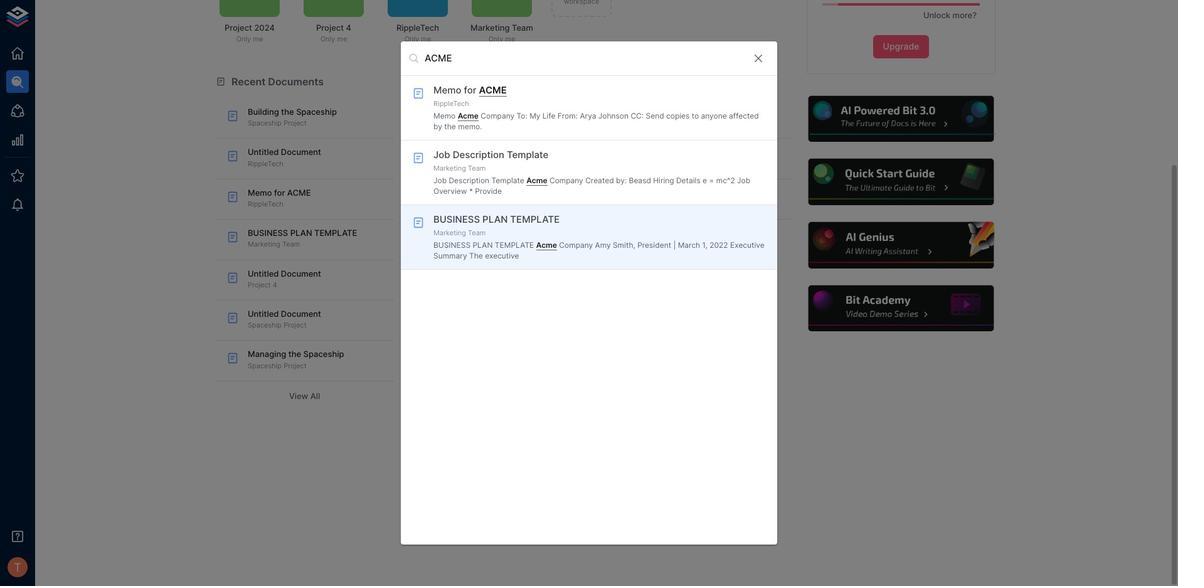 Task type: locate. For each thing, give the bounding box(es) containing it.
0 vertical spatial 4
[[346, 23, 351, 33]]

untitled for untitled document rippletech
[[248, 147, 279, 157]]

cc:
[[631, 111, 644, 121]]

marketing up "workspace activities"
[[471, 23, 510, 33]]

untitled inside untitled document project 4
[[248, 268, 279, 278]]

1 horizontal spatial building
[[646, 107, 677, 117]]

company inside company created by: beasd hiring details e = mc^2 job overview * provide
[[550, 176, 583, 185]]

4
[[346, 23, 351, 33], [273, 280, 277, 289]]

1 dec from the top
[[422, 166, 437, 176]]

.
[[559, 140, 561, 149], [473, 212, 475, 221]]

0 vertical spatial for
[[464, 84, 477, 96]]

3 document from the top
[[281, 309, 321, 319]]

executive
[[485, 251, 519, 260]]

2024 right 15,
[[451, 104, 472, 114]]

the right managing
[[288, 349, 301, 359]]

project inside untitled document spaceship project
[[284, 321, 307, 330]]

hiring
[[653, 176, 674, 185]]

marketing inside the marketing team only me
[[471, 23, 510, 33]]

johnson
[[599, 111, 629, 121]]

3 help image from the top
[[807, 220, 996, 270]]

2023 right 14,
[[453, 166, 473, 176]]

am inside 09:05 am tim burton created x workspace .
[[463, 130, 474, 139]]

11:51
[[442, 264, 457, 273]]

business plan template marketing team inside dialog
[[434, 213, 560, 237]]

acme
[[458, 111, 479, 121], [527, 176, 548, 185], [536, 240, 557, 250]]

dec left 05,
[[422, 238, 437, 248]]

the
[[281, 107, 294, 117], [679, 107, 692, 117], [444, 122, 456, 131], [288, 349, 301, 359]]

help image
[[807, 94, 996, 144], [807, 157, 996, 207], [807, 220, 996, 270], [807, 284, 996, 333]]

t button
[[4, 553, 31, 581]]

burton inside 09:05 am tim burton created x workspace .
[[457, 140, 482, 149]]

2 vertical spatial am
[[459, 264, 470, 273]]

company for template
[[550, 176, 583, 185]]

me
[[253, 35, 263, 43], [337, 35, 347, 43], [421, 35, 431, 43], [505, 35, 515, 43]]

2 created from the top
[[484, 201, 511, 211]]

building the spaceship spaceship project
[[248, 107, 337, 127]]

2 vertical spatial business
[[434, 240, 471, 250]]

burton down *
[[457, 201, 482, 211]]

untitled left subpage
[[514, 201, 543, 211]]

0 horizontal spatial memo for acme rippletech
[[248, 188, 311, 208]]

created for untitled
[[484, 201, 511, 211]]

0 vertical spatial 2023
[[453, 166, 473, 176]]

untitled
[[248, 147, 279, 157], [514, 201, 543, 211], [248, 268, 279, 278], [248, 309, 279, 319]]

0 vertical spatial burton
[[457, 140, 482, 149]]

2024
[[254, 23, 275, 33], [451, 104, 472, 114]]

spaceship up managing
[[248, 321, 282, 330]]

marketing team
[[646, 200, 698, 208]]

1 horizontal spatial 2024
[[451, 104, 472, 114]]

company inside company amy smith, president | march 1, 2022 executive summary the executive
[[559, 240, 593, 250]]

building down recent documents
[[248, 107, 279, 117]]

burton
[[457, 140, 482, 149], [457, 201, 482, 211]]

memo
[[434, 84, 462, 96], [434, 111, 456, 121], [248, 188, 272, 198]]

1 horizontal spatial 4
[[346, 23, 351, 33]]

template up provide
[[492, 176, 525, 185]]

the down documents
[[281, 107, 294, 117]]

the up spaceship project
[[679, 107, 692, 117]]

dec
[[422, 166, 437, 176], [422, 238, 437, 248]]

4 me from the left
[[505, 35, 515, 43]]

the inside company to: my life from: arya johnson cc: send copies to anyone affected by the memo.
[[444, 122, 456, 131]]

0 vertical spatial template
[[510, 213, 560, 225]]

1 horizontal spatial for
[[464, 84, 477, 96]]

template down the to:
[[507, 149, 549, 161]]

template
[[510, 213, 560, 225], [314, 228, 357, 238], [495, 240, 534, 250]]

1 vertical spatial for
[[274, 188, 285, 198]]

2023 for dec 05, 2023
[[454, 238, 474, 248]]

marketing team only me
[[471, 23, 533, 43]]

acme
[[479, 84, 507, 96], [287, 188, 311, 198]]

president
[[638, 240, 671, 250]]

plan for acme
[[473, 240, 493, 250]]

1 horizontal spatial memo for acme rippletech
[[434, 84, 507, 108]]

2023 up "the" on the left of the page
[[454, 238, 474, 248]]

team up business plan template acme
[[468, 228, 486, 237]]

0 vertical spatial 2024
[[254, 23, 275, 33]]

0 vertical spatial memo for acme rippletech
[[434, 84, 507, 108]]

1 horizontal spatial .
[[559, 140, 561, 149]]

me for marketing team
[[505, 35, 515, 43]]

untitled document rippletech
[[248, 147, 321, 168]]

2 vertical spatial document
[[281, 309, 321, 319]]

1 me from the left
[[253, 35, 263, 43]]

am for x
[[463, 130, 474, 139]]

the for managing the spaceship spaceship project
[[288, 349, 301, 359]]

project inside the managing the spaceship spaceship project
[[284, 361, 307, 370]]

4 only from the left
[[489, 35, 503, 43]]

am right 09:05
[[463, 130, 474, 139]]

for up memo acme
[[464, 84, 477, 96]]

1 vertical spatial 4
[[273, 280, 277, 289]]

job inside 'job description template marketing team'
[[434, 149, 450, 161]]

0 horizontal spatial 4
[[273, 280, 277, 289]]

09:05 am tim burton created x workspace .
[[442, 130, 561, 149]]

2 building from the left
[[646, 107, 677, 117]]

description inside 'job description template marketing team'
[[453, 149, 504, 161]]

2 vertical spatial company
[[559, 240, 593, 250]]

me inside project 4 only me
[[337, 35, 347, 43]]

team up activities
[[512, 23, 533, 33]]

1 vertical spatial created
[[484, 201, 511, 211]]

memo down untitled document rippletech
[[248, 188, 272, 198]]

1 vertical spatial description
[[449, 176, 490, 185]]

upgrade button
[[873, 35, 930, 58]]

1 vertical spatial business
[[248, 228, 288, 238]]

description up *
[[449, 176, 490, 185]]

acme down untitled subpage "link"
[[536, 240, 557, 250]]

the down memo acme
[[444, 122, 456, 131]]

subpage
[[544, 201, 577, 211]]

1 vertical spatial tim
[[442, 201, 455, 211]]

job up overview
[[434, 176, 447, 185]]

untitled inside untitled document rippletech
[[248, 147, 279, 157]]

2023
[[453, 166, 473, 176], [454, 238, 474, 248]]

only inside the marketing team only me
[[489, 35, 503, 43]]

me inside project 2024 only me
[[253, 35, 263, 43]]

by
[[434, 122, 442, 131]]

. down from: arya
[[559, 140, 561, 149]]

1 vertical spatial memo
[[434, 111, 456, 121]]

2 only from the left
[[320, 35, 335, 43]]

2 document from the top
[[281, 268, 321, 278]]

1 help image from the top
[[807, 94, 996, 144]]

1 horizontal spatial business plan template marketing team
[[434, 213, 560, 237]]

0 vertical spatial plan
[[483, 213, 508, 225]]

business up summary
[[434, 240, 471, 250]]

2 help image from the top
[[807, 157, 996, 207]]

3 only from the left
[[405, 35, 419, 43]]

e
[[703, 176, 707, 185]]

team inside 'job description template marketing team'
[[468, 164, 486, 173]]

dec left 14,
[[422, 166, 437, 176]]

favorited
[[674, 75, 720, 88]]

2 vertical spatial template
[[495, 240, 534, 250]]

burton for untitled
[[457, 201, 482, 211]]

document inside untitled document project 4
[[281, 268, 321, 278]]

1 burton from the top
[[457, 140, 482, 149]]

recently favorited
[[629, 75, 720, 88]]

0 vertical spatial acme
[[479, 84, 507, 96]]

company left amy
[[559, 240, 593, 250]]

only inside project 2024 only me
[[236, 35, 251, 43]]

2024 inside project 2024 only me
[[254, 23, 275, 33]]

building inside 'building the spaceship spaceship project'
[[248, 107, 279, 117]]

tim inside 11:13 am tim burton created untitled subpage subpage .
[[442, 201, 455, 211]]

created inside 09:05 am tim burton created x workspace .
[[484, 140, 511, 149]]

all
[[310, 391, 320, 401]]

am inside 11:13 am tim burton created untitled subpage subpage .
[[460, 192, 470, 201]]

from: arya
[[558, 111, 596, 121]]

created left x
[[484, 140, 511, 149]]

0 horizontal spatial building
[[248, 107, 279, 117]]

rippletech
[[397, 23, 439, 33], [434, 99, 469, 108], [248, 159, 283, 168], [248, 200, 283, 208]]

untitled up untitled document spaceship project
[[248, 268, 279, 278]]

tim
[[442, 140, 455, 149], [442, 201, 455, 211]]

plan up "the" on the left of the page
[[473, 240, 493, 250]]

document down untitled document project 4
[[281, 309, 321, 319]]

untitled inside untitled document spaceship project
[[248, 309, 279, 319]]

document inside untitled document spaceship project
[[281, 309, 321, 319]]

template for marketing team
[[510, 213, 560, 225]]

2 tim from the top
[[442, 201, 455, 211]]

document for untitled document spaceship project
[[281, 309, 321, 319]]

document inside untitled document rippletech
[[281, 147, 321, 157]]

the inside 'building the spaceship spaceship project'
[[281, 107, 294, 117]]

untitled for untitled document project 4
[[248, 268, 279, 278]]

only for marketing team
[[489, 35, 503, 43]]

0 vertical spatial dec
[[422, 166, 437, 176]]

business plan template marketing team
[[434, 213, 560, 237], [248, 228, 357, 249]]

memo for acme rippletech
[[434, 84, 507, 108], [248, 188, 311, 208]]

job up 14,
[[434, 149, 450, 161]]

1 vertical spatial acme
[[287, 188, 311, 198]]

untitled up managing
[[248, 309, 279, 319]]

14,
[[439, 166, 450, 176]]

0 horizontal spatial 2024
[[254, 23, 275, 33]]

document for untitled document project 4
[[281, 268, 321, 278]]

job
[[434, 149, 450, 161], [434, 176, 447, 185], [737, 176, 751, 185]]

0 vertical spatial tim
[[442, 140, 455, 149]]

memo for acme rippletech down untitled document rippletech
[[248, 188, 311, 208]]

untitled subpage link
[[514, 201, 577, 211]]

1 vertical spatial template
[[492, 176, 525, 185]]

marketing up overview
[[434, 164, 466, 173]]

created inside 11:13 am tim burton created untitled subpage subpage .
[[484, 201, 511, 211]]

dialog
[[401, 41, 778, 545]]

0 vertical spatial acme
[[458, 111, 479, 121]]

3 me from the left
[[421, 35, 431, 43]]

0 vertical spatial template
[[507, 149, 549, 161]]

company up subpage
[[550, 176, 583, 185]]

1 vertical spatial .
[[473, 212, 475, 221]]

1 vertical spatial plan
[[290, 228, 312, 238]]

me inside the marketing team only me
[[505, 35, 515, 43]]

company up 09:05 am tim burton created x workspace .
[[481, 111, 515, 121]]

company inside company to: my life from: arya johnson cc: send copies to anyone affected by the memo.
[[481, 111, 515, 121]]

1 tim from the top
[[442, 140, 455, 149]]

memo acme
[[434, 111, 479, 121]]

2 vertical spatial memo
[[248, 188, 272, 198]]

template inside 'job description template marketing team'
[[507, 149, 549, 161]]

0 vertical spatial description
[[453, 149, 504, 161]]

building for building the spaceship
[[646, 107, 677, 117]]

rippletech inside untitled document rippletech
[[248, 159, 283, 168]]

0 horizontal spatial for
[[274, 188, 285, 198]]

only inside the rippletech only me
[[405, 35, 419, 43]]

2 vertical spatial plan
[[473, 240, 493, 250]]

workspace
[[430, 75, 485, 88]]

2 me from the left
[[337, 35, 347, 43]]

2 burton from the top
[[457, 201, 482, 211]]

document up untitled document spaceship project
[[281, 268, 321, 278]]

0 vertical spatial company
[[481, 111, 515, 121]]

template for job description template acme
[[492, 176, 525, 185]]

copies
[[666, 111, 690, 121]]

1 vertical spatial dec
[[422, 238, 437, 248]]

plan up untitled document project 4
[[290, 228, 312, 238]]

0 vertical spatial created
[[484, 140, 511, 149]]

0 horizontal spatial .
[[473, 212, 475, 221]]

1 document from the top
[[281, 147, 321, 157]]

1 vertical spatial 2023
[[454, 238, 474, 248]]

burton inside 11:13 am tim burton created untitled subpage subpage .
[[457, 201, 482, 211]]

business up untitled document project 4
[[248, 228, 288, 238]]

plan
[[483, 213, 508, 225], [290, 228, 312, 238], [473, 240, 493, 250]]

created
[[484, 140, 511, 149], [484, 201, 511, 211]]

memo for acme rippletech up memo acme
[[434, 84, 507, 108]]

job description template acme
[[434, 176, 548, 185]]

for down untitled document rippletech
[[274, 188, 285, 198]]

for
[[464, 84, 477, 96], [274, 188, 285, 198]]

2024 up recent documents
[[254, 23, 275, 33]]

description up job description template acme
[[453, 149, 504, 161]]

only inside project 4 only me
[[320, 35, 335, 43]]

memo up by
[[434, 111, 456, 121]]

am right '11:13'
[[460, 192, 470, 201]]

more?
[[953, 10, 977, 20]]

1 vertical spatial am
[[460, 192, 470, 201]]

company for template
[[559, 240, 593, 250]]

burton down memo.
[[457, 140, 482, 149]]

1 vertical spatial document
[[281, 268, 321, 278]]

1 vertical spatial acme
[[527, 176, 548, 185]]

job right mc^2
[[737, 176, 751, 185]]

1 vertical spatial memo for acme rippletech
[[248, 188, 311, 208]]

project 2024 only me
[[225, 23, 275, 43]]

spaceship
[[296, 107, 337, 117], [694, 107, 735, 117], [248, 119, 282, 127], [646, 119, 680, 127], [248, 321, 282, 330], [303, 349, 344, 359], [248, 361, 282, 370]]

team up untitled document project 4
[[282, 240, 300, 249]]

dec for dec 14, 2023
[[422, 166, 437, 176]]

am right the 11:51
[[459, 264, 470, 273]]

the inside the managing the spaceship spaceship project
[[288, 349, 301, 359]]

1 created from the top
[[484, 140, 511, 149]]

job for job description template marketing team
[[434, 149, 450, 161]]

1 only from the left
[[236, 35, 251, 43]]

business for acme
[[434, 240, 471, 250]]

company amy smith, president | march 1, 2022 executive summary the executive
[[434, 240, 765, 260]]

created down provide
[[484, 201, 511, 211]]

=
[[709, 176, 714, 185]]

document
[[281, 147, 321, 157], [281, 268, 321, 278], [281, 309, 321, 319]]

business plan template marketing team up untitled document project 4
[[248, 228, 357, 249]]

acme down untitled document rippletech
[[287, 188, 311, 198]]

marketing
[[471, 23, 510, 33], [434, 164, 466, 173], [646, 200, 678, 208], [434, 228, 466, 237], [248, 240, 280, 249]]

to
[[692, 111, 699, 121]]

team
[[512, 23, 533, 33], [468, 164, 486, 173], [680, 200, 698, 208], [468, 228, 486, 237], [282, 240, 300, 249]]

2 vertical spatial acme
[[536, 240, 557, 250]]

dec 05, 2023
[[422, 238, 474, 248]]

1 horizontal spatial acme
[[479, 84, 507, 96]]

tim down 09:05
[[442, 140, 455, 149]]

tim inside 09:05 am tim burton created x workspace .
[[442, 140, 455, 149]]

acme up memo.
[[479, 84, 507, 96]]

only
[[236, 35, 251, 43], [320, 35, 335, 43], [405, 35, 419, 43], [489, 35, 503, 43]]

acme up memo.
[[458, 111, 479, 121]]

documents
[[268, 75, 324, 88]]

building up spaceship project
[[646, 107, 677, 117]]

acme for plan
[[536, 240, 557, 250]]

1 vertical spatial burton
[[457, 201, 482, 211]]

building
[[248, 107, 279, 117], [646, 107, 677, 117]]

acme for description
[[527, 176, 548, 185]]

0 vertical spatial document
[[281, 147, 321, 157]]

team down details
[[680, 200, 698, 208]]

team up job description template acme
[[468, 164, 486, 173]]

marketing inside 'job description template marketing team'
[[434, 164, 466, 173]]

document down 'building the spaceship spaceship project'
[[281, 147, 321, 157]]

0 vertical spatial memo
[[434, 84, 462, 96]]

business down '11:13'
[[434, 213, 480, 225]]

me for project 2024
[[253, 35, 263, 43]]

1 building from the left
[[248, 107, 279, 117]]

recently
[[629, 75, 672, 88]]

1 vertical spatial company
[[550, 176, 583, 185]]

created for x
[[484, 140, 511, 149]]

company
[[481, 111, 515, 121], [550, 176, 583, 185], [559, 240, 593, 250]]

0 vertical spatial business
[[434, 213, 480, 225]]

0 vertical spatial am
[[463, 130, 474, 139]]

0 vertical spatial .
[[559, 140, 561, 149]]

. down *
[[473, 212, 475, 221]]

rippletech inside dialog
[[434, 99, 469, 108]]

business
[[434, 213, 480, 225], [248, 228, 288, 238], [434, 240, 471, 250]]

1 vertical spatial 2024
[[451, 104, 472, 114]]

workspace activities
[[430, 75, 533, 88]]

plan up business plan template acme
[[483, 213, 508, 225]]

business plan template marketing team up business plan template acme
[[434, 213, 560, 237]]

marketing inside "link"
[[646, 200, 678, 208]]

marketing down hiring
[[646, 200, 678, 208]]

2 dec from the top
[[422, 238, 437, 248]]

acme up untitled subpage "link"
[[527, 176, 548, 185]]

template
[[507, 149, 549, 161], [492, 176, 525, 185]]

project inside project 4 only me
[[316, 23, 344, 33]]

memo up feb 15, 2024
[[434, 84, 462, 96]]

me inside the rippletech only me
[[421, 35, 431, 43]]

spaceship project
[[646, 119, 705, 127]]

spaceship down favorited
[[694, 107, 735, 117]]

dialog containing memo for
[[401, 41, 778, 545]]

feb
[[422, 104, 436, 114]]

mc^2
[[716, 176, 735, 185]]

untitled down 'building the spaceship spaceship project'
[[248, 147, 279, 157]]

plan for marketing team
[[483, 213, 508, 225]]

spaceship inside untitled document spaceship project
[[248, 321, 282, 330]]

tim down '11:13'
[[442, 201, 455, 211]]



Task type: vqa. For each thing, say whether or not it's contained in the screenshot.
ANY
no



Task type: describe. For each thing, give the bounding box(es) containing it.
spaceship down documents
[[296, 107, 337, 117]]

tim for x
[[442, 140, 455, 149]]

t
[[14, 560, 21, 574]]

description for job description template marketing team
[[453, 149, 504, 161]]

executive
[[730, 240, 765, 250]]

the for building the spaceship
[[679, 107, 692, 117]]

view
[[289, 391, 308, 401]]

document for untitled document rippletech
[[281, 147, 321, 157]]

anyone
[[701, 111, 727, 121]]

0 horizontal spatial business plan template marketing team
[[248, 228, 357, 249]]

memo for acme rippletech inside dialog
[[434, 84, 507, 108]]

burton for x
[[457, 140, 482, 149]]

09:05
[[442, 130, 461, 139]]

the
[[469, 251, 483, 260]]

marketing team link
[[613, 179, 792, 220]]

project inside 'building the spaceship spaceship project'
[[284, 119, 307, 127]]

untitled inside 11:13 am tim burton created untitled subpage subpage .
[[514, 201, 543, 211]]

project inside project 2024 only me
[[225, 23, 252, 33]]

amy
[[595, 240, 611, 250]]

dec for dec 05, 2023
[[422, 238, 437, 248]]

4 inside project 4 only me
[[346, 23, 351, 33]]

. inside 11:13 am tim burton created untitled subpage subpage .
[[473, 212, 475, 221]]

smith,
[[613, 240, 636, 250]]

project 4 only me
[[316, 23, 351, 43]]

subpage
[[442, 212, 473, 221]]

15,
[[438, 104, 449, 114]]

2022
[[710, 240, 728, 250]]

team inside the marketing team only me
[[512, 23, 533, 33]]

2023 for dec 14, 2023
[[453, 166, 473, 176]]

11:51 am
[[442, 264, 470, 273]]

only for project 4
[[320, 35, 335, 43]]

feb 15, 2024
[[422, 104, 472, 114]]

. inside 09:05 am tim burton created x workspace .
[[559, 140, 561, 149]]

memo for rippletech
[[434, 84, 462, 96]]

marketing up untitled document project 4
[[248, 240, 280, 249]]

affected
[[729, 111, 759, 121]]

overview
[[434, 186, 467, 196]]

the for building the spaceship spaceship project
[[281, 107, 294, 117]]

unlock
[[924, 10, 951, 20]]

activities
[[488, 75, 533, 88]]

spaceship up untitled document rippletech
[[248, 119, 282, 127]]

1 vertical spatial template
[[314, 228, 357, 238]]

life
[[543, 111, 556, 121]]

to:
[[517, 111, 528, 121]]

untitled document spaceship project
[[248, 309, 321, 330]]

Search documents, folders and workspaces... text field
[[425, 49, 742, 68]]

only for project 2024
[[236, 35, 251, 43]]

me for project 4
[[337, 35, 347, 43]]

job inside company created by: beasd hiring details e = mc^2 job overview * provide
[[737, 176, 751, 185]]

spaceship up all
[[303, 349, 344, 359]]

acme inside dialog
[[479, 84, 507, 96]]

job description template marketing team
[[434, 149, 549, 173]]

untitled for untitled document spaceship project
[[248, 309, 279, 319]]

x
[[514, 140, 518, 149]]

marketing up dec 05, 2023
[[434, 228, 466, 237]]

*
[[469, 186, 473, 196]]

template for acme
[[495, 240, 534, 250]]

company for acme
[[481, 111, 515, 121]]

managing
[[248, 349, 286, 359]]

team inside marketing team "link"
[[680, 200, 698, 208]]

description for job description template acme
[[449, 176, 490, 185]]

my
[[530, 111, 541, 121]]

for inside dialog
[[464, 84, 477, 96]]

managing the spaceship spaceship project
[[248, 349, 344, 370]]

view all button
[[215, 387, 394, 406]]

recent
[[232, 75, 266, 88]]

beasd
[[629, 176, 651, 185]]

0 horizontal spatial acme
[[287, 188, 311, 198]]

05,
[[439, 238, 452, 248]]

company created by: beasd hiring details e = mc^2 job overview * provide
[[434, 176, 751, 196]]

workspace
[[520, 140, 559, 149]]

4 help image from the top
[[807, 284, 996, 333]]

provide
[[475, 186, 502, 196]]

upgrade
[[883, 41, 920, 52]]

untitled document project 4
[[248, 268, 321, 289]]

company to: my life from: arya johnson cc: send copies to anyone affected by the memo.
[[434, 111, 759, 131]]

4 inside untitled document project 4
[[273, 280, 277, 289]]

building for building the spaceship spaceship project
[[248, 107, 279, 117]]

summary
[[434, 251, 467, 260]]

11:13 am tim burton created untitled subpage subpage .
[[442, 192, 577, 221]]

by:
[[616, 176, 627, 185]]

details
[[676, 176, 701, 185]]

spaceship right cc:
[[646, 119, 680, 127]]

business for marketing team
[[434, 213, 480, 225]]

template for job description template marketing team
[[507, 149, 549, 161]]

tim for untitled
[[442, 201, 455, 211]]

building the spaceship
[[646, 107, 735, 117]]

rippletech only me
[[397, 23, 439, 43]]

| march
[[674, 240, 700, 250]]

created
[[586, 176, 614, 185]]

recent documents
[[232, 75, 324, 88]]

send
[[646, 111, 664, 121]]

business plan template acme
[[434, 240, 557, 250]]

am for untitled
[[460, 192, 470, 201]]

dec 14, 2023
[[422, 166, 473, 176]]

job for job description template acme
[[434, 176, 447, 185]]

project inside untitled document project 4
[[248, 280, 271, 289]]

11:13
[[442, 192, 458, 201]]

unlock more? button
[[917, 6, 980, 25]]

1,
[[703, 240, 708, 250]]

unlock more?
[[924, 10, 977, 20]]

view all
[[289, 391, 320, 401]]

memo for acme
[[434, 111, 456, 121]]

memo.
[[458, 122, 482, 131]]

spaceship down managing
[[248, 361, 282, 370]]



